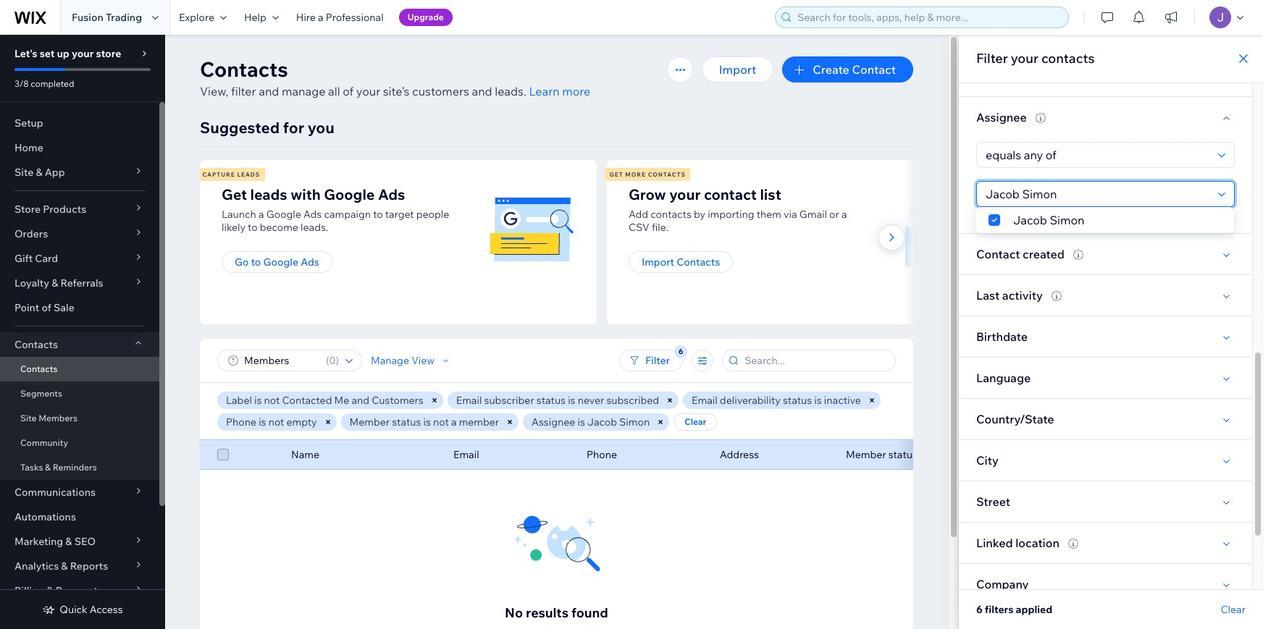 Task type: vqa. For each thing, say whether or not it's contained in the screenshot.
Upgrade Email Plan
no



Task type: locate. For each thing, give the bounding box(es) containing it.
google
[[324, 186, 375, 204], [266, 208, 301, 221], [263, 256, 299, 269]]

clear
[[685, 417, 707, 428], [1221, 604, 1246, 617]]

& inside "loyalty & referrals" popup button
[[52, 277, 58, 290]]

0 vertical spatial contact
[[853, 62, 896, 77]]

& right loyalty
[[52, 277, 58, 290]]

assignee down email subscriber status is never subscribed
[[532, 416, 576, 429]]

1 vertical spatial site
[[20, 413, 37, 424]]

contacts inside dropdown button
[[14, 338, 58, 351]]

label is not contacted me and customers
[[226, 394, 424, 407]]

simon inside jacob simon option
[[1050, 213, 1085, 228]]

jacob
[[1014, 213, 1048, 228], [588, 416, 617, 429]]

email left 'deliverability'
[[692, 394, 718, 407]]

jacob up the contact created
[[1014, 213, 1048, 228]]

0 vertical spatial contacts
[[1042, 50, 1095, 67]]

& right tasks
[[45, 462, 51, 473]]

)
[[336, 354, 339, 367]]

member for member status is not a member
[[350, 416, 390, 429]]

& inside the marketing & seo popup button
[[65, 536, 72, 549]]

contact up last
[[977, 247, 1021, 262]]

not
[[264, 394, 280, 407], [269, 416, 284, 429], [433, 416, 449, 429]]

0 horizontal spatial filter
[[646, 354, 670, 367]]

language
[[977, 371, 1031, 386]]

member
[[459, 416, 499, 429]]

view
[[412, 354, 435, 367]]

explore
[[179, 11, 214, 24]]

your inside sidebar element
[[72, 47, 94, 60]]

phone down label
[[226, 416, 257, 429]]

1 vertical spatial member
[[846, 449, 887, 462]]

simon down subscribed
[[620, 416, 650, 429]]

0 vertical spatial clear
[[685, 417, 707, 428]]

tasks
[[20, 462, 43, 473]]

&
[[36, 166, 42, 179], [52, 277, 58, 290], [45, 462, 51, 473], [65, 536, 72, 549], [61, 560, 68, 573], [47, 585, 53, 598]]

upgrade button
[[399, 9, 453, 26]]

1 horizontal spatial simon
[[1050, 213, 1085, 228]]

Search for tools, apps, help & more... field
[[793, 7, 1064, 28]]

& for tasks
[[45, 462, 51, 473]]

& inside analytics & reports dropdown button
[[61, 560, 68, 573]]

2 horizontal spatial and
[[472, 84, 492, 99]]

1 vertical spatial import
[[642, 256, 675, 269]]

your inside contacts view, filter and manage all of your site's customers and leads. learn more
[[356, 84, 381, 99]]

ads inside the go to google ads button
[[301, 256, 319, 269]]

0 horizontal spatial leads.
[[301, 221, 328, 234]]

learn more button
[[529, 83, 591, 100]]

communications
[[14, 486, 96, 499]]

to
[[373, 208, 383, 221], [248, 221, 258, 234], [251, 256, 261, 269]]

me
[[334, 394, 350, 407]]

your
[[72, 47, 94, 60], [1011, 50, 1039, 67], [356, 84, 381, 99], [670, 186, 701, 204]]

site down home
[[14, 166, 34, 179]]

google down leads
[[266, 208, 301, 221]]

1 horizontal spatial phone
[[587, 449, 617, 462]]

a right or
[[842, 208, 847, 221]]

google up "campaign"
[[324, 186, 375, 204]]

0 vertical spatial phone
[[226, 416, 257, 429]]

member for member status
[[846, 449, 887, 462]]

jacob down never
[[588, 416, 617, 429]]

0 vertical spatial ads
[[378, 186, 405, 204]]

import inside "button"
[[719, 62, 757, 77]]

reminders
[[53, 462, 97, 473]]

1 horizontal spatial clear button
[[1221, 604, 1246, 617]]

1 horizontal spatial filter
[[977, 50, 1008, 67]]

0 vertical spatial site
[[14, 166, 34, 179]]

go to google ads button
[[222, 251, 332, 273]]

0 horizontal spatial contacts
[[651, 208, 692, 221]]

1 horizontal spatial import
[[719, 62, 757, 77]]

import inside button
[[642, 256, 675, 269]]

import for import
[[719, 62, 757, 77]]

app
[[45, 166, 65, 179]]

them
[[757, 208, 782, 221]]

0 horizontal spatial clear button
[[674, 414, 717, 431]]

0 vertical spatial google
[[324, 186, 375, 204]]

contacts down by on the right top of page
[[677, 256, 720, 269]]

create
[[813, 62, 850, 77]]

hire a professional link
[[288, 0, 392, 35]]

1 vertical spatial phone
[[587, 449, 617, 462]]

not left empty
[[269, 416, 284, 429]]

0 vertical spatial of
[[343, 84, 354, 99]]

& inside billing & payments dropdown button
[[47, 585, 53, 598]]

store
[[96, 47, 121, 60]]

of inside contacts view, filter and manage all of your site's customers and leads. learn more
[[343, 84, 354, 99]]

1 vertical spatial ads
[[304, 208, 322, 221]]

let's
[[14, 47, 37, 60]]

0 horizontal spatial contact
[[853, 62, 896, 77]]

jacob simon
[[1014, 213, 1085, 228]]

0 horizontal spatial import
[[642, 256, 675, 269]]

professional
[[326, 11, 384, 24]]

filter for filter
[[646, 354, 670, 367]]

of right all
[[343, 84, 354, 99]]

a down leads
[[259, 208, 264, 221]]

segments link
[[0, 382, 159, 407]]

orders button
[[0, 222, 159, 246]]

& for loyalty
[[52, 277, 58, 290]]

and right customers
[[472, 84, 492, 99]]

& left seo
[[65, 536, 72, 549]]

1 vertical spatial filter
[[646, 354, 670, 367]]

suggested
[[200, 118, 280, 137]]

0 vertical spatial filter
[[977, 50, 1008, 67]]

is right label
[[254, 394, 262, 407]]

1 vertical spatial google
[[266, 208, 301, 221]]

linked
[[977, 536, 1013, 551]]

0 horizontal spatial member
[[350, 416, 390, 429]]

list
[[198, 160, 1010, 325]]

email subscriber status is never subscribed
[[456, 394, 659, 407]]

store
[[14, 203, 41, 216]]

is left inactive
[[815, 394, 822, 407]]

trading
[[106, 11, 142, 24]]

address
[[720, 449, 759, 462]]

& inside site & app 'dropdown button'
[[36, 166, 42, 179]]

clear button
[[674, 414, 717, 431], [1221, 604, 1246, 617]]

of left sale
[[42, 301, 51, 314]]

ads up target
[[378, 186, 405, 204]]

site inside 'dropdown button'
[[14, 166, 34, 179]]

contacts
[[1042, 50, 1095, 67], [651, 208, 692, 221]]

or
[[830, 208, 840, 221]]

fusion
[[72, 11, 103, 24]]

1 horizontal spatial assignee
[[977, 110, 1027, 125]]

not for empty
[[269, 416, 284, 429]]

0 horizontal spatial of
[[42, 301, 51, 314]]

subscribed
[[607, 394, 659, 407]]

Search... field
[[741, 351, 891, 371]]

quick
[[60, 604, 87, 617]]

quick access
[[60, 604, 123, 617]]

go
[[235, 256, 249, 269]]

& for billing
[[47, 585, 53, 598]]

1 vertical spatial contacts
[[651, 208, 692, 221]]

0 vertical spatial simon
[[1050, 213, 1085, 228]]

1 horizontal spatial clear
[[1221, 604, 1246, 617]]

is down never
[[578, 416, 585, 429]]

ads
[[378, 186, 405, 204], [304, 208, 322, 221], [301, 256, 319, 269]]

phone for phone is not empty
[[226, 416, 257, 429]]

payments
[[56, 585, 103, 598]]

subscriber
[[484, 394, 535, 407]]

member status
[[846, 449, 918, 462]]

point of sale
[[14, 301, 74, 314]]

1 horizontal spatial contact
[[977, 247, 1021, 262]]

import contacts button
[[629, 251, 733, 273]]

assignee for assignee
[[977, 110, 1027, 125]]

0 vertical spatial member
[[350, 416, 390, 429]]

contact inside "button"
[[853, 62, 896, 77]]

found
[[572, 605, 609, 622]]

filter for filter your contacts
[[977, 50, 1008, 67]]

0 vertical spatial leads.
[[495, 84, 527, 99]]

google down become
[[263, 256, 299, 269]]

leads.
[[495, 84, 527, 99], [301, 221, 328, 234]]

email down member in the left bottom of the page
[[454, 449, 479, 462]]

community link
[[0, 431, 159, 456]]

1 vertical spatial simon
[[620, 416, 650, 429]]

1 vertical spatial leads.
[[301, 221, 328, 234]]

0 horizontal spatial assignee
[[532, 416, 576, 429]]

jacob inside option
[[1014, 213, 1048, 228]]

contacts up the 'filter'
[[200, 57, 288, 82]]

marketing
[[14, 536, 63, 549]]

0 horizontal spatial clear
[[685, 417, 707, 428]]

leads. down with
[[301, 221, 328, 234]]

& left reports
[[61, 560, 68, 573]]

0 vertical spatial assignee
[[977, 110, 1027, 125]]

2 vertical spatial ads
[[301, 256, 319, 269]]

ads down get leads with google ads launch a google ads campaign to target people likely to become leads.
[[301, 256, 319, 269]]

a inside grow your contact list add contacts by importing them via gmail or a csv file.
[[842, 208, 847, 221]]

contacts button
[[0, 333, 159, 357]]

google inside the go to google ads button
[[263, 256, 299, 269]]

1 horizontal spatial member
[[846, 449, 887, 462]]

3/8
[[14, 78, 29, 89]]

assignee down filter your contacts
[[977, 110, 1027, 125]]

community
[[20, 438, 68, 449]]

0 vertical spatial import
[[719, 62, 757, 77]]

phone
[[226, 416, 257, 429], [587, 449, 617, 462]]

capture leads
[[203, 171, 260, 178]]

not left member in the left bottom of the page
[[433, 416, 449, 429]]

site down segments
[[20, 413, 37, 424]]

a inside get leads with google ads launch a google ads campaign to target people likely to become leads.
[[259, 208, 264, 221]]

a
[[318, 11, 324, 24], [259, 208, 264, 221], [842, 208, 847, 221], [451, 416, 457, 429]]

ads down with
[[304, 208, 322, 221]]

to right the go
[[251, 256, 261, 269]]

& inside tasks & reminders link
[[45, 462, 51, 473]]

phone down the assignee is jacob simon
[[587, 449, 617, 462]]

1 horizontal spatial of
[[343, 84, 354, 99]]

simon down select assignees field
[[1050, 213, 1085, 228]]

1 vertical spatial assignee
[[532, 416, 576, 429]]

contact right create at top right
[[853, 62, 896, 77]]

Select an option field
[[982, 143, 1214, 167]]

1 horizontal spatial leads.
[[495, 84, 527, 99]]

email up member in the left bottom of the page
[[456, 394, 482, 407]]

0 horizontal spatial phone
[[226, 416, 257, 429]]

0 vertical spatial jacob
[[1014, 213, 1048, 228]]

and right the 'filter'
[[259, 84, 279, 99]]

member down customers
[[350, 416, 390, 429]]

0 vertical spatial clear button
[[674, 414, 717, 431]]

email
[[456, 394, 482, 407], [692, 394, 718, 407], [454, 449, 479, 462]]

label
[[226, 394, 252, 407]]

contacts inside button
[[677, 256, 720, 269]]

with
[[291, 186, 321, 204]]

assignee is jacob simon
[[532, 416, 650, 429]]

0 horizontal spatial jacob
[[588, 416, 617, 429]]

None checkbox
[[217, 446, 229, 464]]

member down inactive
[[846, 449, 887, 462]]

1 vertical spatial contact
[[977, 247, 1021, 262]]

site for site members
[[20, 413, 37, 424]]

contacts up segments
[[20, 364, 58, 375]]

contacts down point of sale
[[14, 338, 58, 351]]

contacts inside grow your contact list add contacts by importing them via gmail or a csv file.
[[651, 208, 692, 221]]

& left the 'app'
[[36, 166, 42, 179]]

linked location
[[977, 536, 1060, 551]]

filter inside button
[[646, 354, 670, 367]]

completed
[[31, 78, 74, 89]]

1 vertical spatial clear
[[1221, 604, 1246, 617]]

leads. left learn
[[495, 84, 527, 99]]

your inside grow your contact list add contacts by importing them via gmail or a csv file.
[[670, 186, 701, 204]]

segments
[[20, 388, 62, 399]]

1 horizontal spatial jacob
[[1014, 213, 1048, 228]]

2 vertical spatial google
[[263, 256, 299, 269]]

and right me
[[352, 394, 370, 407]]

target
[[385, 208, 414, 221]]

& right billing
[[47, 585, 53, 598]]

card
[[35, 252, 58, 265]]

tasks & reminders link
[[0, 456, 159, 480]]

of
[[343, 84, 354, 99], [42, 301, 51, 314]]

create contact button
[[783, 57, 914, 83]]

& for analytics
[[61, 560, 68, 573]]

1 vertical spatial of
[[42, 301, 51, 314]]

csv
[[629, 221, 650, 234]]

status
[[537, 394, 566, 407], [783, 394, 812, 407], [392, 416, 421, 429], [889, 449, 918, 462]]

site for site & app
[[14, 166, 34, 179]]

not for contacted
[[264, 394, 280, 407]]

not up phone is not empty
[[264, 394, 280, 407]]

location
[[1016, 536, 1060, 551]]



Task type: describe. For each thing, give the bounding box(es) containing it.
never
[[578, 394, 605, 407]]

a right hire
[[318, 11, 324, 24]]

home
[[14, 141, 43, 154]]

get
[[610, 171, 624, 178]]

& for marketing
[[65, 536, 72, 549]]

view,
[[200, 84, 229, 99]]

inactive
[[825, 394, 861, 407]]

Select assignees field
[[982, 182, 1214, 207]]

customers
[[372, 394, 424, 407]]

street
[[977, 495, 1011, 509]]

is left never
[[568, 394, 576, 407]]

to left target
[[373, 208, 383, 221]]

importing
[[708, 208, 755, 221]]

store products
[[14, 203, 86, 216]]

list containing get leads with google ads
[[198, 160, 1010, 325]]

gmail
[[800, 208, 828, 221]]

get more contacts
[[610, 171, 686, 178]]

grow your contact list add contacts by importing them via gmail or a csv file.
[[629, 186, 847, 234]]

point of sale link
[[0, 296, 159, 320]]

& for site
[[36, 166, 42, 179]]

for
[[283, 118, 304, 137]]

contacts
[[648, 171, 686, 178]]

upgrade
[[408, 12, 444, 22]]

analytics & reports
[[14, 560, 108, 573]]

0 horizontal spatial simon
[[620, 416, 650, 429]]

leads
[[237, 171, 260, 178]]

city
[[977, 454, 999, 468]]

gift card button
[[0, 246, 159, 271]]

no results found
[[505, 605, 609, 622]]

marketing & seo
[[14, 536, 96, 549]]

Jacob Simon checkbox
[[976, 207, 1235, 233]]

1 horizontal spatial contacts
[[1042, 50, 1095, 67]]

6
[[977, 604, 983, 617]]

suggested for you
[[200, 118, 335, 137]]

go to google ads
[[235, 256, 319, 269]]

activity
[[1003, 288, 1043, 303]]

filter
[[231, 84, 256, 99]]

referrals
[[61, 277, 103, 290]]

likely
[[222, 221, 246, 234]]

no
[[505, 605, 523, 622]]

1 horizontal spatial and
[[352, 394, 370, 407]]

leads. inside contacts view, filter and manage all of your site's customers and leads. learn more
[[495, 84, 527, 99]]

reports
[[70, 560, 108, 573]]

last
[[977, 288, 1000, 303]]

contact created
[[977, 247, 1065, 262]]

get leads with google ads launch a google ads campaign to target people likely to become leads.
[[222, 186, 449, 234]]

manage view
[[371, 354, 435, 367]]

customers
[[412, 84, 469, 99]]

0 horizontal spatial and
[[259, 84, 279, 99]]

contact
[[704, 186, 757, 204]]

help button
[[235, 0, 288, 35]]

file.
[[652, 221, 669, 234]]

to inside the go to google ads button
[[251, 256, 261, 269]]

import for import contacts
[[642, 256, 675, 269]]

sidebar element
[[0, 35, 165, 630]]

import button
[[702, 57, 774, 83]]

email deliverability status is inactive
[[692, 394, 861, 407]]

1 vertical spatial jacob
[[588, 416, 617, 429]]

manage
[[282, 84, 326, 99]]

(
[[326, 354, 329, 367]]

billing & payments
[[14, 585, 103, 598]]

of inside sidebar element
[[42, 301, 51, 314]]

filter your contacts
[[977, 50, 1095, 67]]

people
[[416, 208, 449, 221]]

loyalty & referrals
[[14, 277, 103, 290]]

grow
[[629, 186, 666, 204]]

is down customers
[[424, 416, 431, 429]]

manage
[[371, 354, 409, 367]]

manage view button
[[371, 354, 452, 367]]

leads. inside get leads with google ads launch a google ads campaign to target people likely to become leads.
[[301, 221, 328, 234]]

communications button
[[0, 480, 159, 505]]

created
[[1023, 247, 1065, 262]]

contacts inside contacts view, filter and manage all of your site's customers and leads. learn more
[[200, 57, 288, 82]]

via
[[784, 208, 798, 221]]

phone for phone
[[587, 449, 617, 462]]

email for email deliverability status is inactive
[[692, 394, 718, 407]]

automations link
[[0, 505, 159, 530]]

add
[[629, 208, 649, 221]]

capture
[[203, 171, 235, 178]]

contacted
[[282, 394, 332, 407]]

by
[[694, 208, 706, 221]]

Unsaved view field
[[240, 351, 322, 371]]

email for email subscriber status is never subscribed
[[456, 394, 482, 407]]

gift card
[[14, 252, 58, 265]]

learn
[[529, 84, 560, 99]]

list
[[760, 186, 782, 204]]

birthdate
[[977, 330, 1028, 344]]

billing
[[14, 585, 44, 598]]

campaign
[[324, 208, 371, 221]]

assignee for assignee is jacob simon
[[532, 416, 576, 429]]

setup link
[[0, 111, 159, 136]]

up
[[57, 47, 69, 60]]

1 vertical spatial clear button
[[1221, 604, 1246, 617]]

member status is not a member
[[350, 416, 499, 429]]

to right likely
[[248, 221, 258, 234]]

a left member in the left bottom of the page
[[451, 416, 457, 429]]

is left empty
[[259, 416, 266, 429]]

company
[[977, 578, 1029, 592]]

help
[[244, 11, 267, 24]]

members
[[39, 413, 78, 424]]

products
[[43, 203, 86, 216]]

store products button
[[0, 197, 159, 222]]



